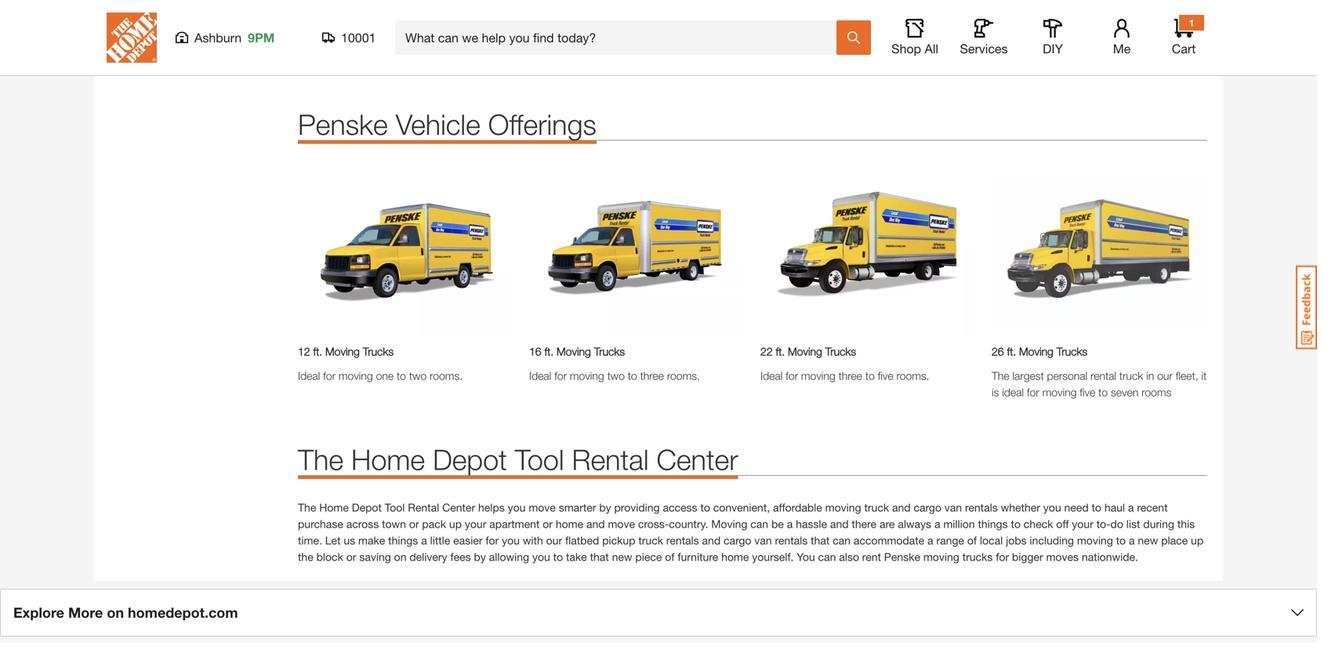 Task type: describe. For each thing, give the bounding box(es) containing it.
1 horizontal spatial home
[[722, 551, 749, 563]]

shop all
[[892, 41, 939, 56]]

a right haul
[[1129, 501, 1135, 514]]

flatbed
[[566, 534, 599, 547]]

access
[[663, 501, 698, 514]]

1 vertical spatial new
[[612, 551, 633, 563]]

0 horizontal spatial by
[[474, 551, 486, 563]]

block
[[317, 551, 343, 563]]

moving down 16 ft. moving trucks
[[570, 369, 605, 382]]

a left little
[[421, 534, 427, 547]]

1 vertical spatial that
[[590, 551, 609, 563]]

and left there
[[831, 518, 849, 531]]

cart
[[1172, 41, 1196, 56]]

homedepot.com
[[128, 604, 238, 621]]

jobs
[[1006, 534, 1027, 547]]

10001
[[341, 30, 376, 45]]

more
[[68, 604, 103, 621]]

1 horizontal spatial by
[[600, 501, 612, 514]]

for down the 12 ft. moving trucks
[[323, 369, 336, 382]]

2 horizontal spatial rentals
[[966, 501, 998, 514]]

across
[[346, 518, 379, 531]]

in
[[1147, 369, 1155, 382]]

on inside dropdown button
[[107, 604, 124, 621]]

to down 22 ft. moving trucks link
[[866, 369, 875, 382]]

during
[[1144, 518, 1175, 531]]

2 two from the left
[[608, 369, 625, 382]]

moving inside the home depot tool rental center helps you move smarter by providing access to convenient, affordable moving truck and cargo van rentals whether you need to haul a recent purchase across town or pack up your apartment or home and move cross-country. moving can be a hassle and there are always a million things to check off your to-do list during this time. let us make things a little easier for you with our flatbed pickup truck rentals and cargo van rentals that can accommodate a range of local jobs including moving to a new place up the block or saving on delivery fees by allowing you to take that new piece of furniture home yourself. you can also rent penske moving trucks for bigger moves nationwide.
[[712, 518, 748, 531]]

million
[[944, 518, 975, 531]]

ideal for ideal for moving one to two rooms.
[[298, 369, 320, 382]]

personal
[[1048, 369, 1088, 382]]

12 ft. moving trucks
[[298, 345, 394, 358]]

rental for the home depot tool rental center helps you move smarter by providing access to convenient, affordable moving truck and cargo van rentals whether you need to haul a recent purchase across town or pack up your apartment or home and move cross-country. moving can be a hassle and there are always a million things to check off your to-do list during this time. let us make things a little easier for you with our flatbed pickup truck rentals and cargo van rentals that can accommodate a range of local jobs including moving to a new place up the block or saving on delivery fees by allowing you to take that new piece of furniture home yourself. you can also rent penske moving trucks for bigger moves nationwide.
[[408, 501, 439, 514]]

to down 16 ft. moving trucks link
[[628, 369, 637, 382]]

to-
[[1097, 518, 1111, 531]]

ft. for 22
[[776, 345, 785, 358]]

0 horizontal spatial of
[[665, 551, 675, 563]]

services button
[[959, 19, 1009, 56]]

is
[[992, 386, 1000, 399]]

fees
[[451, 551, 471, 563]]

26 ft. moving trucks link
[[992, 343, 1208, 360]]

the for the largest personal rental truck in our fleet, it is ideal for moving five to seven rooms
[[992, 369, 1010, 382]]

1 horizontal spatial cargo
[[914, 501, 942, 514]]

0 vertical spatial penske
[[298, 108, 388, 141]]

home for the home depot tool rental center helps you move smarter by providing access to convenient, affordable moving truck and cargo van rentals whether you need to haul a recent purchase across town or pack up your apartment or home and move cross-country. moving can be a hassle and there are always a million things to check off your to-do list during this time. let us make things a little easier for you with our flatbed pickup truck rentals and cargo van rentals that can accommodate a range of local jobs including moving to a new place up the block or saving on delivery fees by allowing you to take that new piece of furniture home yourself. you can also rent penske moving trucks for bigger moves nationwide.
[[319, 501, 349, 514]]

be
[[772, 518, 784, 531]]

ideal for moving three to five rooms.
[[761, 369, 930, 382]]

12
[[298, 345, 310, 358]]

moving for 12
[[326, 345, 360, 358]]

2 vertical spatial can
[[819, 551, 836, 563]]

ideal for moving one to two rooms.
[[298, 369, 463, 382]]

five inside the largest personal rental truck in our fleet, it is ideal for moving five to seven rooms
[[1080, 386, 1096, 399]]

list
[[1127, 518, 1141, 531]]

moving down 22 ft. moving trucks
[[802, 369, 836, 382]]

it
[[1202, 369, 1207, 382]]

home for the home depot tool rental center
[[351, 443, 425, 476]]

make
[[358, 534, 385, 547]]

helps
[[478, 501, 505, 514]]

yourself.
[[752, 551, 794, 563]]

2 three from the left
[[839, 369, 863, 382]]

explore
[[13, 604, 64, 621]]

26 ft. moving trucks
[[992, 345, 1088, 358]]

time.
[[298, 534, 322, 547]]

diy button
[[1028, 19, 1079, 56]]

all
[[925, 41, 939, 56]]

9pm
[[248, 30, 275, 45]]

trucks for 26 ft. moving trucks
[[1057, 345, 1088, 358]]

a down list
[[1129, 534, 1135, 547]]

1 two from the left
[[409, 369, 427, 382]]

1 horizontal spatial or
[[409, 518, 419, 531]]

22 ft. moving trucks
[[761, 345, 857, 358]]

tool for the home depot tool rental center helps you move smarter by providing access to convenient, affordable moving truck and cargo van rentals whether you need to haul a recent purchase across town or pack up your apartment or home and move cross-country. moving can be a hassle and there are always a million things to check off your to-do list during this time. let us make things a little easier for you with our flatbed pickup truck rentals and cargo van rentals that can accommodate a range of local jobs including moving to a new place up the block or saving on delivery fees by allowing you to take that new piece of furniture home yourself. you can also rent penske moving trucks for bigger moves nationwide.
[[385, 501, 405, 514]]

0 vertical spatial van
[[945, 501, 962, 514]]

haul
[[1105, 501, 1126, 514]]

convenient,
[[714, 501, 770, 514]]

the largest personal rental truck in our fleet, it is ideal for moving five to seven rooms
[[992, 369, 1207, 399]]

2 vertical spatial truck
[[639, 534, 664, 547]]

take
[[566, 551, 587, 563]]

services
[[960, 41, 1008, 56]]

rental for the home depot tool rental center
[[572, 443, 649, 476]]

town
[[382, 518, 406, 531]]

you up allowing
[[502, 534, 520, 547]]

pack
[[422, 518, 446, 531]]

trucks for 16 ft. moving trucks
[[594, 345, 625, 358]]

off
[[1057, 518, 1069, 531]]

range
[[937, 534, 965, 547]]

affordable
[[773, 501, 823, 514]]

to inside the largest personal rental truck in our fleet, it is ideal for moving five to seven rooms
[[1099, 386, 1108, 399]]

ideal for ideal for moving three to five rooms.
[[761, 369, 783, 382]]

0 vertical spatial home
[[556, 518, 584, 531]]

 image for 22 ft. moving trucks
[[761, 164, 977, 336]]

place
[[1162, 534, 1188, 547]]

a left range
[[928, 534, 934, 547]]

 image for 12 ft. moving trucks
[[298, 164, 514, 336]]

diy
[[1043, 41, 1064, 56]]

moving for 22
[[788, 345, 823, 358]]

smarter
[[559, 501, 596, 514]]

largest
[[1013, 369, 1045, 382]]

16
[[529, 345, 542, 358]]

nationwide.
[[1082, 551, 1139, 563]]

10001 button
[[322, 30, 376, 45]]

bigger
[[1013, 551, 1044, 563]]

and up always at the right bottom of page
[[893, 501, 911, 514]]

allowing
[[489, 551, 529, 563]]

us
[[344, 534, 355, 547]]

26
[[992, 345, 1004, 358]]

one
[[376, 369, 394, 382]]

providing
[[615, 501, 660, 514]]

ideal
[[1003, 386, 1024, 399]]

1 vertical spatial can
[[833, 534, 851, 547]]

hassle
[[796, 518, 828, 531]]

moving up there
[[826, 501, 862, 514]]

little
[[430, 534, 450, 547]]

vehicle
[[396, 108, 481, 141]]

for inside the largest personal rental truck in our fleet, it is ideal for moving five to seven rooms
[[1027, 386, 1040, 399]]

furniture
[[678, 551, 719, 563]]

 image for 16 ft. moving trucks
[[529, 164, 745, 336]]

accommodate
[[854, 534, 925, 547]]

there
[[852, 518, 877, 531]]

me
[[1114, 41, 1131, 56]]

tool for the home depot tool rental center
[[515, 443, 564, 476]]

1 your from the left
[[465, 518, 487, 531]]

the home depot tool rental center
[[298, 443, 739, 476]]

22
[[761, 345, 773, 358]]

seven
[[1111, 386, 1139, 399]]

1 vertical spatial cargo
[[724, 534, 752, 547]]

What can we help you find today? search field
[[406, 21, 836, 54]]

for up allowing
[[486, 534, 499, 547]]

rent
[[863, 551, 882, 563]]

for down local
[[996, 551, 1010, 563]]

penske inside the home depot tool rental center helps you move smarter by providing access to convenient, affordable moving truck and cargo van rentals whether you need to haul a recent purchase across town or pack up your apartment or home and move cross-country. moving can be a hassle and there are always a million things to check off your to-do list during this time. let us make things a little easier for you with our flatbed pickup truck rentals and cargo van rentals that can accommodate a range of local jobs including moving to a new place up the block or saving on delivery fees by allowing you to take that new piece of furniture home yourself. you can also rent penske moving trucks for bigger moves nationwide.
[[885, 551, 921, 563]]

rooms
[[1142, 386, 1172, 399]]

rooms. for ideal for moving one to two rooms.
[[430, 369, 463, 382]]

penske vehicle offerings
[[298, 108, 597, 141]]

the for the home depot tool rental center helps you move smarter by providing access to convenient, affordable moving truck and cargo van rentals whether you need to haul a recent purchase across town or pack up your apartment or home and move cross-country. moving can be a hassle and there are always a million things to check off your to-do list during this time. let us make things a little easier for you with our flatbed pickup truck rentals and cargo van rentals that can accommodate a range of local jobs including moving to a new place up the block or saving on delivery fees by allowing you to take that new piece of furniture home yourself. you can also rent penske moving trucks for bigger moves nationwide.
[[298, 501, 316, 514]]



Task type: vqa. For each thing, say whether or not it's contained in the screenshot.
2nd Options from right
no



Task type: locate. For each thing, give the bounding box(es) containing it.
1 three from the left
[[641, 369, 664, 382]]

0 vertical spatial center
[[657, 443, 739, 476]]

let
[[325, 534, 341, 547]]

0 horizontal spatial things
[[388, 534, 418, 547]]

ft. right 22
[[776, 345, 785, 358]]

depot inside the home depot tool rental center helps you move smarter by providing access to convenient, affordable moving truck and cargo van rentals whether you need to haul a recent purchase across town or pack up your apartment or home and move cross-country. moving can be a hassle and there are always a million things to check off your to-do list during this time. let us make things a little easier for you with our flatbed pickup truck rentals and cargo van rentals that can accommodate a range of local jobs including moving to a new place up the block or saving on delivery fees by allowing you to take that new piece of furniture home yourself. you can also rent penske moving trucks for bigger moves nationwide.
[[352, 501, 382, 514]]

tool up town
[[385, 501, 405, 514]]

or left pack
[[409, 518, 419, 531]]

that right "take"
[[590, 551, 609, 563]]

trucks for 12 ft. moving trucks
[[363, 345, 394, 358]]

to right one
[[397, 369, 406, 382]]

3  image from the left
[[761, 164, 977, 336]]

0 vertical spatial can
[[751, 518, 769, 531]]

our right with
[[546, 534, 562, 547]]

3 ideal from the left
[[761, 369, 783, 382]]

new down "pickup"
[[612, 551, 633, 563]]

moving inside the largest personal rental truck in our fleet, it is ideal for moving five to seven rooms
[[1043, 386, 1077, 399]]

explore more on homedepot.com
[[13, 604, 238, 621]]

1 horizontal spatial move
[[608, 518, 635, 531]]

rentals down country. at the bottom right of page
[[667, 534, 699, 547]]

1 ideal from the left
[[298, 369, 320, 382]]

piece
[[636, 551, 662, 563]]

to up country. at the bottom right of page
[[701, 501, 711, 514]]

five down 22 ft. moving trucks link
[[878, 369, 894, 382]]

ft. inside 16 ft. moving trucks link
[[545, 345, 554, 358]]

two down 16 ft. moving trucks link
[[608, 369, 625, 382]]

country.
[[669, 518, 709, 531]]

0 vertical spatial cargo
[[914, 501, 942, 514]]

1 horizontal spatial rooms.
[[667, 369, 700, 382]]

0 horizontal spatial van
[[755, 534, 772, 547]]

depot up across on the bottom of page
[[352, 501, 382, 514]]

1 vertical spatial home
[[319, 501, 349, 514]]

center
[[657, 443, 739, 476], [442, 501, 475, 514]]

you
[[508, 501, 526, 514], [1044, 501, 1062, 514], [502, 534, 520, 547], [533, 551, 550, 563]]

home inside the home depot tool rental center helps you move smarter by providing access to convenient, affordable moving truck and cargo van rentals whether you need to haul a recent purchase across town or pack up your apartment or home and move cross-country. moving can be a hassle and there are always a million things to check off your to-do list during this time. let us make things a little easier for you with our flatbed pickup truck rentals and cargo van rentals that can accommodate a range of local jobs including moving to a new place up the block or saving on delivery fees by allowing you to take that new piece of furniture home yourself. you can also rent penske moving trucks for bigger moves nationwide.
[[319, 501, 349, 514]]

moves
[[1047, 551, 1079, 563]]

moving up largest
[[1020, 345, 1054, 358]]

for down 16 ft. moving trucks
[[555, 369, 567, 382]]

ft. inside 22 ft. moving trucks link
[[776, 345, 785, 358]]

0 horizontal spatial rentals
[[667, 534, 699, 547]]

always
[[898, 518, 932, 531]]

2  image from the left
[[529, 164, 745, 336]]

depot for the home depot tool rental center
[[433, 443, 507, 476]]

can right you
[[819, 551, 836, 563]]

0 vertical spatial home
[[351, 443, 425, 476]]

1 horizontal spatial your
[[1072, 518, 1094, 531]]

22 ft. moving trucks link
[[761, 343, 977, 360]]

center up access
[[657, 443, 739, 476]]

moving for 26
[[1020, 345, 1054, 358]]

2 horizontal spatial ideal
[[761, 369, 783, 382]]

to up the to-
[[1092, 501, 1102, 514]]

moving right 12
[[326, 345, 360, 358]]

to left "take"
[[553, 551, 563, 563]]

ideal down 22
[[761, 369, 783, 382]]

to up jobs
[[1011, 518, 1021, 531]]

tool inside the home depot tool rental center helps you move smarter by providing access to convenient, affordable moving truck and cargo van rentals whether you need to haul a recent purchase across town or pack up your apartment or home and move cross-country. moving can be a hassle and there are always a million things to check off your to-do list during this time. let us make things a little easier for you with our flatbed pickup truck rentals and cargo van rentals that can accommodate a range of local jobs including moving to a new place up the block or saving on delivery fees by allowing you to take that new piece of furniture home yourself. you can also rent penske moving trucks for bigger moves nationwide.
[[385, 501, 405, 514]]

home up town
[[351, 443, 425, 476]]

the for the home depot tool rental center
[[298, 443, 344, 476]]

whether
[[1001, 501, 1041, 514]]

1 vertical spatial by
[[474, 551, 486, 563]]

0 vertical spatial by
[[600, 501, 612, 514]]

2 rooms. from the left
[[667, 369, 700, 382]]

determine which boxes & accessories to use with our moving calculator - calculate now image
[[298, 0, 1208, 73]]

3 ft. from the left
[[776, 345, 785, 358]]

including
[[1030, 534, 1075, 547]]

center for the home depot tool rental center helps you move smarter by providing access to convenient, affordable moving truck and cargo van rentals whether you need to haul a recent purchase across town or pack up your apartment or home and move cross-country. moving can be a hassle and there are always a million things to check off your to-do list during this time. let us make things a little easier for you with our flatbed pickup truck rentals and cargo van rentals that can accommodate a range of local jobs including moving to a new place up the block or saving on delivery fees by allowing you to take that new piece of furniture home yourself. you can also rent penske moving trucks for bigger moves nationwide.
[[442, 501, 475, 514]]

ideal down 12
[[298, 369, 320, 382]]

2 your from the left
[[1072, 518, 1094, 531]]

ashburn
[[195, 30, 242, 45]]

1 horizontal spatial rental
[[572, 443, 649, 476]]

are
[[880, 518, 895, 531]]

can
[[751, 518, 769, 531], [833, 534, 851, 547], [819, 551, 836, 563]]

on inside the home depot tool rental center helps you move smarter by providing access to convenient, affordable moving truck and cargo van rentals whether you need to haul a recent purchase across town or pack up your apartment or home and move cross-country. moving can be a hassle and there are always a million things to check off your to-do list during this time. let us make things a little easier for you with our flatbed pickup truck rentals and cargo van rentals that can accommodate a range of local jobs including moving to a new place up the block or saving on delivery fees by allowing you to take that new piece of furniture home yourself. you can also rent penske moving trucks for bigger moves nationwide.
[[394, 551, 407, 563]]

for
[[323, 369, 336, 382], [555, 369, 567, 382], [786, 369, 798, 382], [1027, 386, 1040, 399], [486, 534, 499, 547], [996, 551, 1010, 563]]

our inside the home depot tool rental center helps you move smarter by providing access to convenient, affordable moving truck and cargo van rentals whether you need to haul a recent purchase across town or pack up your apartment or home and move cross-country. moving can be a hassle and there are always a million things to check off your to-do list during this time. let us make things a little easier for you with our flatbed pickup truck rentals and cargo van rentals that can accommodate a range of local jobs including moving to a new place up the block or saving on delivery fees by allowing you to take that new piece of furniture home yourself. you can also rent penske moving trucks for bigger moves nationwide.
[[546, 534, 562, 547]]

that
[[811, 534, 830, 547], [590, 551, 609, 563]]

0 vertical spatial tool
[[515, 443, 564, 476]]

1 vertical spatial five
[[1080, 386, 1096, 399]]

0 horizontal spatial tool
[[385, 501, 405, 514]]

on right "more"
[[107, 604, 124, 621]]

1 trucks from the left
[[363, 345, 394, 358]]

rental
[[1091, 369, 1117, 382]]

1 vertical spatial penske
[[885, 551, 921, 563]]

depot for the home depot tool rental center helps you move smarter by providing access to convenient, affordable moving truck and cargo van rentals whether you need to haul a recent purchase across town or pack up your apartment or home and move cross-country. moving can be a hassle and there are always a million things to check off your to-do list during this time. let us make things a little easier for you with our flatbed pickup truck rentals and cargo van rentals that can accommodate a range of local jobs including moving to a new place up the block or saving on delivery fees by allowing you to take that new piece of furniture home yourself. you can also rent penske moving trucks for bigger moves nationwide.
[[352, 501, 382, 514]]

1 horizontal spatial penske
[[885, 551, 921, 563]]

1 horizontal spatial five
[[1080, 386, 1096, 399]]

fleet,
[[1176, 369, 1199, 382]]

to down do in the right of the page
[[1117, 534, 1126, 547]]

3 rooms. from the left
[[897, 369, 930, 382]]

ft. for 12
[[313, 345, 322, 358]]

4  image from the left
[[992, 164, 1208, 336]]

0 horizontal spatial move
[[529, 501, 556, 514]]

0 horizontal spatial three
[[641, 369, 664, 382]]

0 horizontal spatial home
[[556, 518, 584, 531]]

home right furniture at the bottom
[[722, 551, 749, 563]]

and up flatbed
[[587, 518, 605, 531]]

can left be at the bottom of the page
[[751, 518, 769, 531]]

2 ideal from the left
[[529, 369, 552, 382]]

1 horizontal spatial rentals
[[775, 534, 808, 547]]

1 horizontal spatial that
[[811, 534, 830, 547]]

van up yourself.
[[755, 534, 772, 547]]

things up local
[[978, 518, 1008, 531]]

or down 'us'
[[346, 551, 356, 563]]

by right smarter
[[600, 501, 612, 514]]

two
[[409, 369, 427, 382], [608, 369, 625, 382]]

0 horizontal spatial ideal
[[298, 369, 320, 382]]

ft. right 16
[[545, 345, 554, 358]]

cross-
[[638, 518, 669, 531]]

penske
[[298, 108, 388, 141], [885, 551, 921, 563]]

new down during
[[1138, 534, 1159, 547]]

0 horizontal spatial home
[[319, 501, 349, 514]]

explore more on homedepot.com button
[[0, 589, 1318, 637]]

0 vertical spatial truck
[[1120, 369, 1144, 382]]

center inside the home depot tool rental center helps you move smarter by providing access to convenient, affordable moving truck and cargo van rentals whether you need to haul a recent purchase across town or pack up your apartment or home and move cross-country. moving can be a hassle and there are always a million things to check off your to-do list during this time. let us make things a little easier for you with our flatbed pickup truck rentals and cargo van rentals that can accommodate a range of local jobs including moving to a new place up the block or saving on delivery fees by allowing you to take that new piece of furniture home yourself. you can also rent penske moving trucks for bigger moves nationwide.
[[442, 501, 475, 514]]

1 horizontal spatial of
[[968, 534, 977, 547]]

the inside the home depot tool rental center helps you move smarter by providing access to convenient, affordable moving truck and cargo van rentals whether you need to haul a recent purchase across town or pack up your apartment or home and move cross-country. moving can be a hassle and there are always a million things to check off your to-do list during this time. let us make things a little easier for you with our flatbed pickup truck rentals and cargo van rentals that can accommodate a range of local jobs including moving to a new place up the block or saving on delivery fees by allowing you to take that new piece of furniture home yourself. you can also rent penske moving trucks for bigger moves nationwide.
[[298, 501, 316, 514]]

you up 'apartment' at the left of page
[[508, 501, 526, 514]]

moving down the 12 ft. moving trucks
[[339, 369, 373, 382]]

center for the home depot tool rental center
[[657, 443, 739, 476]]

feedback link image
[[1297, 265, 1318, 350]]

also
[[839, 551, 860, 563]]

1  image from the left
[[298, 164, 514, 336]]

trucks inside "link"
[[1057, 345, 1088, 358]]

purchase
[[298, 518, 343, 531]]

local
[[980, 534, 1003, 547]]

center up pack
[[442, 501, 475, 514]]

0 horizontal spatial rental
[[408, 501, 439, 514]]

1 horizontal spatial ideal
[[529, 369, 552, 382]]

0 vertical spatial five
[[878, 369, 894, 382]]

truck up piece
[[639, 534, 664, 547]]

1 horizontal spatial things
[[978, 518, 1008, 531]]

can up also
[[833, 534, 851, 547]]

up down this
[[1191, 534, 1204, 547]]

0 vertical spatial up
[[449, 518, 462, 531]]

ft. inside 26 ft. moving trucks "link"
[[1007, 345, 1017, 358]]

0 vertical spatial the
[[992, 369, 1010, 382]]

ideal for moving two to three rooms.
[[529, 369, 700, 382]]

do
[[1111, 518, 1124, 531]]

0 vertical spatial new
[[1138, 534, 1159, 547]]

three down 16 ft. moving trucks link
[[641, 369, 664, 382]]

1 horizontal spatial on
[[394, 551, 407, 563]]

1 vertical spatial move
[[608, 518, 635, 531]]

1 ft. from the left
[[313, 345, 322, 358]]

1 vertical spatial tool
[[385, 501, 405, 514]]

0 horizontal spatial our
[[546, 534, 562, 547]]

the
[[298, 551, 314, 563]]

the inside the largest personal rental truck in our fleet, it is ideal for moving five to seven rooms
[[992, 369, 1010, 382]]

moving right 22
[[788, 345, 823, 358]]

trucks for 22 ft. moving trucks
[[826, 345, 857, 358]]

a up range
[[935, 518, 941, 531]]

1 vertical spatial our
[[546, 534, 562, 547]]

1 horizontal spatial van
[[945, 501, 962, 514]]

2 horizontal spatial rooms.
[[897, 369, 930, 382]]

0 vertical spatial depot
[[433, 443, 507, 476]]

up up easier
[[449, 518, 462, 531]]

1 vertical spatial on
[[107, 604, 124, 621]]

1 horizontal spatial center
[[657, 443, 739, 476]]

on
[[394, 551, 407, 563], [107, 604, 124, 621]]

van up million
[[945, 501, 962, 514]]

2 ft. from the left
[[545, 345, 554, 358]]

rooms. down 22 ft. moving trucks link
[[897, 369, 930, 382]]

home up purchase
[[319, 501, 349, 514]]

1 vertical spatial of
[[665, 551, 675, 563]]

16 ft. moving trucks link
[[529, 343, 745, 360]]

0 horizontal spatial up
[[449, 518, 462, 531]]

check
[[1024, 518, 1054, 531]]

2 horizontal spatial or
[[543, 518, 553, 531]]

1 rooms. from the left
[[430, 369, 463, 382]]

of right piece
[[665, 551, 675, 563]]

trucks up the personal
[[1057, 345, 1088, 358]]

depot up helps
[[433, 443, 507, 476]]

1 vertical spatial truck
[[865, 501, 890, 514]]

offerings
[[488, 108, 597, 141]]

rooms. for ideal for moving two to three rooms.
[[667, 369, 700, 382]]

2 horizontal spatial truck
[[1120, 369, 1144, 382]]

1 vertical spatial things
[[388, 534, 418, 547]]

moving for 16
[[557, 345, 591, 358]]

rental up pack
[[408, 501, 439, 514]]

moving inside 16 ft. moving trucks link
[[557, 345, 591, 358]]

moving down range
[[924, 551, 960, 563]]

1 horizontal spatial two
[[608, 369, 625, 382]]

move up "pickup"
[[608, 518, 635, 531]]

and up furniture at the bottom
[[702, 534, 721, 547]]

for down 22 ft. moving trucks
[[786, 369, 798, 382]]

to down rental
[[1099, 386, 1108, 399]]

you down with
[[533, 551, 550, 563]]

0 horizontal spatial your
[[465, 518, 487, 531]]

3 trucks from the left
[[826, 345, 857, 358]]

0 horizontal spatial center
[[442, 501, 475, 514]]

for down largest
[[1027, 386, 1040, 399]]

moving down convenient,
[[712, 518, 748, 531]]

ft. right 26
[[1007, 345, 1017, 358]]

cart 1
[[1172, 17, 1196, 56]]

2 vertical spatial the
[[298, 501, 316, 514]]

1 horizontal spatial depot
[[433, 443, 507, 476]]

0 horizontal spatial that
[[590, 551, 609, 563]]

1 horizontal spatial new
[[1138, 534, 1159, 547]]

1 vertical spatial depot
[[352, 501, 382, 514]]

truck inside the largest personal rental truck in our fleet, it is ideal for moving five to seven rooms
[[1120, 369, 1144, 382]]

0 vertical spatial move
[[529, 501, 556, 514]]

trucks up ideal for moving two to three rooms.
[[594, 345, 625, 358]]

0 horizontal spatial on
[[107, 604, 124, 621]]

depot
[[433, 443, 507, 476], [352, 501, 382, 514]]

ashburn 9pm
[[195, 30, 275, 45]]

things
[[978, 518, 1008, 531], [388, 534, 418, 547]]

0 vertical spatial our
[[1158, 369, 1173, 382]]

you
[[797, 551, 815, 563]]

move up 'apartment' at the left of page
[[529, 501, 556, 514]]

0 vertical spatial on
[[394, 551, 407, 563]]

moving inside 12 ft. moving trucks link
[[326, 345, 360, 358]]

1 vertical spatial van
[[755, 534, 772, 547]]

rentals down be at the bottom of the page
[[775, 534, 808, 547]]

trucks up ideal for moving three to five rooms.
[[826, 345, 857, 358]]

the home depot logo image
[[107, 13, 157, 63]]

 image
[[298, 164, 514, 336], [529, 164, 745, 336], [761, 164, 977, 336], [992, 164, 1208, 336]]

1 horizontal spatial truck
[[865, 501, 890, 514]]

home down smarter
[[556, 518, 584, 531]]

things down town
[[388, 534, 418, 547]]

rental up providing
[[572, 443, 649, 476]]

trucks up the ideal for moving one to two rooms. at the bottom of page
[[363, 345, 394, 358]]

or
[[409, 518, 419, 531], [543, 518, 553, 531], [346, 551, 356, 563]]

0 horizontal spatial rooms.
[[430, 369, 463, 382]]

12 ft. moving trucks link
[[298, 343, 514, 360]]

ft. for 26
[[1007, 345, 1017, 358]]

tool up smarter
[[515, 443, 564, 476]]

recent
[[1138, 501, 1168, 514]]

moving inside 26 ft. moving trucks "link"
[[1020, 345, 1054, 358]]

rentals
[[966, 501, 998, 514], [667, 534, 699, 547], [775, 534, 808, 547]]

this
[[1178, 518, 1195, 531]]

a right be at the bottom of the page
[[787, 518, 793, 531]]

a
[[1129, 501, 1135, 514], [787, 518, 793, 531], [935, 518, 941, 531], [421, 534, 427, 547], [928, 534, 934, 547], [1129, 534, 1135, 547]]

five down rental
[[1080, 386, 1096, 399]]

1 horizontal spatial tool
[[515, 443, 564, 476]]

with
[[523, 534, 543, 547]]

or up with
[[543, 518, 553, 531]]

two down 12 ft. moving trucks link
[[409, 369, 427, 382]]

 image for 26 ft. moving trucks
[[992, 164, 1208, 336]]

rooms. down 12 ft. moving trucks link
[[430, 369, 463, 382]]

rental
[[572, 443, 649, 476], [408, 501, 439, 514]]

shop
[[892, 41, 922, 56]]

0 vertical spatial of
[[968, 534, 977, 547]]

trucks
[[963, 551, 993, 563]]

0 vertical spatial that
[[811, 534, 830, 547]]

0 horizontal spatial or
[[346, 551, 356, 563]]

rental inside the home depot tool rental center helps you move smarter by providing access to convenient, affordable moving truck and cargo van rentals whether you need to haul a recent purchase across town or pack up your apartment or home and move cross-country. moving can be a hassle and there are always a million things to check off your to-do list during this time. let us make things a little easier for you with our flatbed pickup truck rentals and cargo van rentals that can accommodate a range of local jobs including moving to a new place up the block or saving on delivery fees by allowing you to take that new piece of furniture home yourself. you can also rent penske moving trucks for bigger moves nationwide.
[[408, 501, 439, 514]]

1 vertical spatial home
[[722, 551, 749, 563]]

0 horizontal spatial new
[[612, 551, 633, 563]]

0 horizontal spatial depot
[[352, 501, 382, 514]]

three down 22 ft. moving trucks link
[[839, 369, 863, 382]]

moving inside 22 ft. moving trucks link
[[788, 345, 823, 358]]

moving down the personal
[[1043, 386, 1077, 399]]

our right the in
[[1158, 369, 1173, 382]]

ft.
[[313, 345, 322, 358], [545, 345, 554, 358], [776, 345, 785, 358], [1007, 345, 1017, 358]]

rooms. for ideal for moving three to five rooms.
[[897, 369, 930, 382]]

to
[[397, 369, 406, 382], [628, 369, 637, 382], [866, 369, 875, 382], [1099, 386, 1108, 399], [701, 501, 711, 514], [1092, 501, 1102, 514], [1011, 518, 1021, 531], [1117, 534, 1126, 547], [553, 551, 563, 563]]

2 trucks from the left
[[594, 345, 625, 358]]

by right the fees
[[474, 551, 486, 563]]

home
[[556, 518, 584, 531], [722, 551, 749, 563]]

cargo down convenient,
[[724, 534, 752, 547]]

cargo up always at the right bottom of page
[[914, 501, 942, 514]]

ft. for 16
[[545, 345, 554, 358]]

truck up are
[[865, 501, 890, 514]]

rentals up million
[[966, 501, 998, 514]]

your up easier
[[465, 518, 487, 531]]

1 vertical spatial rental
[[408, 501, 439, 514]]

ft. inside 12 ft. moving trucks link
[[313, 345, 322, 358]]

0 vertical spatial things
[[978, 518, 1008, 531]]

1 vertical spatial the
[[298, 443, 344, 476]]

need
[[1065, 501, 1089, 514]]

0 horizontal spatial two
[[409, 369, 427, 382]]

0 horizontal spatial penske
[[298, 108, 388, 141]]

1 horizontal spatial up
[[1191, 534, 1204, 547]]

4 trucks from the left
[[1057, 345, 1088, 358]]

1 horizontal spatial our
[[1158, 369, 1173, 382]]

ideal for ideal for moving two to three rooms.
[[529, 369, 552, 382]]

pickup
[[603, 534, 636, 547]]

1 horizontal spatial three
[[839, 369, 863, 382]]

the home depot tool rental center helps you move smarter by providing access to convenient, affordable moving truck and cargo van rentals whether you need to haul a recent purchase across town or pack up your apartment or home and move cross-country. moving can be a hassle and there are always a million things to check off your to-do list during this time. let us make things a little easier for you with our flatbed pickup truck rentals and cargo van rentals that can accommodate a range of local jobs including moving to a new place up the block or saving on delivery fees by allowing you to take that new piece of furniture home yourself. you can also rent penske moving trucks for bigger moves nationwide.
[[298, 501, 1204, 563]]

our inside the largest personal rental truck in our fleet, it is ideal for moving five to seven rooms
[[1158, 369, 1173, 382]]

0 horizontal spatial truck
[[639, 534, 664, 547]]

that down hassle
[[811, 534, 830, 547]]

moving down the to-
[[1078, 534, 1114, 547]]

your down the need
[[1072, 518, 1094, 531]]

4 ft. from the left
[[1007, 345, 1017, 358]]

0 horizontal spatial five
[[878, 369, 894, 382]]

you up off
[[1044, 501, 1062, 514]]

and
[[893, 501, 911, 514], [587, 518, 605, 531], [831, 518, 849, 531], [702, 534, 721, 547]]

0 vertical spatial rental
[[572, 443, 649, 476]]

truck
[[1120, 369, 1144, 382], [865, 501, 890, 514], [639, 534, 664, 547]]

ideal
[[298, 369, 320, 382], [529, 369, 552, 382], [761, 369, 783, 382]]

on right saving
[[394, 551, 407, 563]]

up
[[449, 518, 462, 531], [1191, 534, 1204, 547]]

our
[[1158, 369, 1173, 382], [546, 534, 562, 547]]

saving
[[359, 551, 391, 563]]

by
[[600, 501, 612, 514], [474, 551, 486, 563]]



